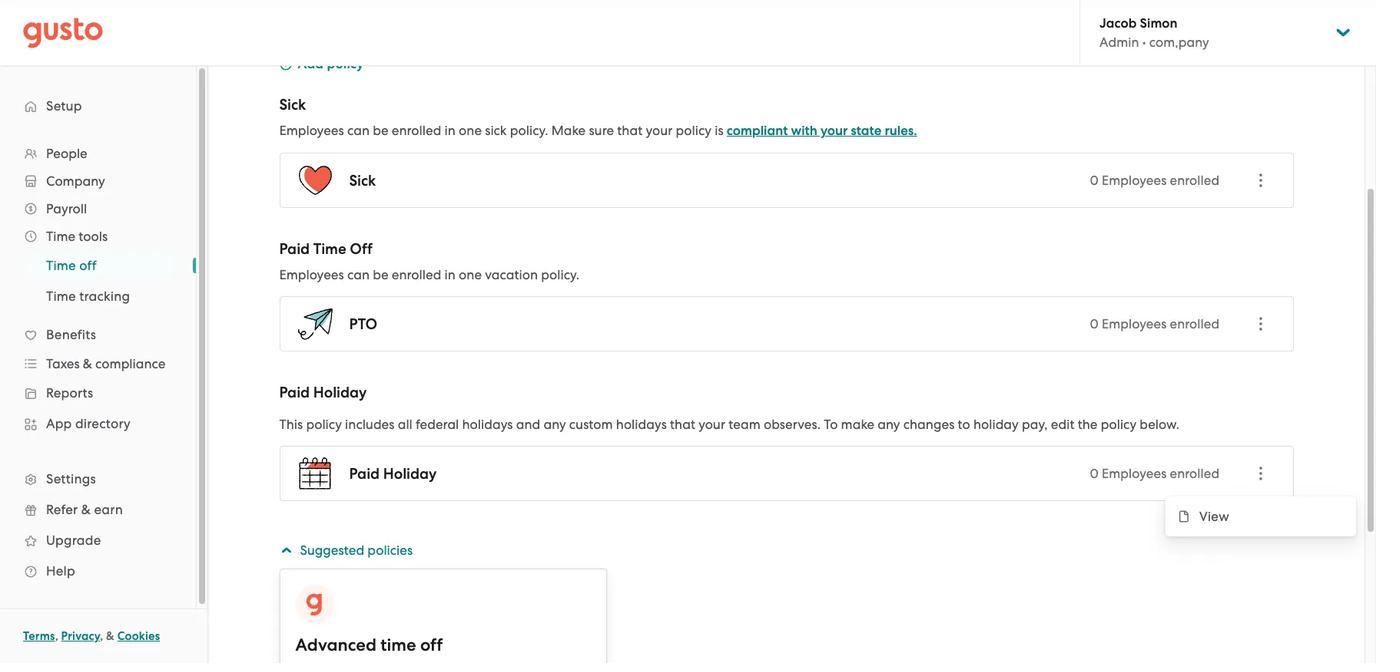 Task type: describe. For each thing, give the bounding box(es) containing it.
people button
[[15, 140, 181, 167]]

0 for time
[[1090, 317, 1099, 332]]

people
[[46, 146, 87, 161]]

edit
[[1051, 417, 1074, 433]]

advanced
[[295, 635, 376, 656]]

jacob
[[1099, 15, 1137, 32]]

benefits link
[[15, 321, 181, 349]]

help
[[46, 564, 75, 579]]

add
[[298, 56, 324, 72]]

1 any from the left
[[544, 417, 566, 433]]

time left off
[[313, 240, 346, 258]]

can for employees can be enrolled in one vacation policy.
[[347, 267, 370, 283]]

view link
[[1166, 500, 1356, 534]]

make
[[551, 123, 586, 138]]

& for earn
[[81, 502, 91, 518]]

1 0 from the top
[[1090, 173, 1099, 188]]

cookies
[[117, 630, 160, 644]]

add policy
[[298, 56, 364, 72]]

enrolled for paid holiday
[[1170, 466, 1219, 482]]

tools
[[79, 229, 108, 244]]

home image
[[23, 17, 103, 48]]

refer & earn
[[46, 502, 123, 518]]

com,pany
[[1149, 35, 1209, 50]]

in for employees can be enrolled in one vacation policy.
[[445, 267, 456, 283]]

sick
[[485, 123, 507, 138]]

settings
[[46, 472, 96, 487]]

app
[[46, 416, 72, 432]]

sure
[[589, 123, 614, 138]]

2 vertical spatial paid
[[349, 465, 380, 483]]

& for compliance
[[83, 356, 92, 372]]

reports
[[46, 386, 93, 401]]

this
[[279, 417, 303, 433]]

payroll button
[[15, 195, 181, 223]]

one for employees can be enrolled in one sick policy. make sure that your policy is compliant with your state rules.
[[459, 123, 482, 138]]

to
[[824, 417, 838, 433]]

off inside list
[[79, 258, 97, 274]]

enrolled for paid time off
[[1170, 317, 1219, 332]]

employees for paid holiday
[[1102, 466, 1167, 482]]

directory
[[75, 416, 131, 432]]

company
[[46, 174, 105, 189]]

terms
[[23, 630, 55, 644]]

setup
[[46, 98, 82, 114]]

time for time tracking
[[46, 289, 76, 304]]

company button
[[15, 167, 181, 195]]

admin
[[1099, 35, 1139, 50]]

team
[[729, 417, 760, 433]]

and
[[516, 417, 540, 433]]

settings link
[[15, 466, 181, 493]]

1 holidays from the left
[[462, 417, 513, 433]]

be for employees can be enrolled in one sick policy. make sure that your policy is compliant with your state rules.
[[373, 123, 388, 138]]

taxes & compliance button
[[15, 350, 181, 378]]

1 vertical spatial paid holiday
[[349, 465, 437, 483]]

paid for pto
[[279, 240, 310, 258]]

that for compliant
[[617, 123, 642, 138]]

time
[[381, 635, 416, 656]]

2 any from the left
[[878, 417, 900, 433]]

payroll
[[46, 201, 87, 217]]

benefits
[[46, 327, 96, 343]]

taxes
[[46, 356, 80, 372]]

policy right 'this'
[[306, 417, 342, 433]]

cookies button
[[117, 628, 160, 646]]

0 employees enrolled for holiday
[[1090, 466, 1219, 482]]

the
[[1078, 417, 1098, 433]]

terms link
[[23, 630, 55, 644]]

refer & earn link
[[15, 496, 181, 524]]

earn
[[94, 502, 123, 518]]

compliant with your state rules. link
[[727, 123, 917, 139]]

federal
[[416, 417, 459, 433]]

is
[[715, 123, 723, 138]]

employees for paid time off
[[1102, 317, 1167, 332]]

compliant
[[727, 123, 788, 139]]

policy. for employees can be enrolled in one sick policy. make sure that your policy is compliant with your state rules.
[[510, 123, 548, 138]]

employees for sick
[[1102, 173, 1167, 188]]

terms , privacy , & cookies
[[23, 630, 160, 644]]

time tools
[[46, 229, 108, 244]]

suggested policies
[[300, 543, 413, 559]]



Task type: locate. For each thing, give the bounding box(es) containing it.
in for employees can be enrolled in one sick policy. make sure that your policy is compliant with your state rules.
[[445, 123, 456, 138]]

1 0 employees enrolled from the top
[[1090, 173, 1219, 188]]

0 employees enrolled
[[1090, 173, 1219, 188], [1090, 317, 1219, 332], [1090, 466, 1219, 482]]

2 list from the top
[[0, 250, 196, 312]]

time down "payroll"
[[46, 229, 75, 244]]

time inside time off link
[[46, 258, 76, 274]]

suggested policies tab
[[277, 532, 1293, 569]]

•
[[1142, 35, 1146, 50]]

your right sure
[[646, 123, 673, 138]]

all
[[398, 417, 412, 433]]

sick
[[279, 96, 306, 114], [349, 172, 376, 189]]

app directory link
[[15, 410, 181, 438]]

paid down includes on the left
[[349, 465, 380, 483]]

policy inside 'employees can be enrolled in one sick policy. make sure that your policy is compliant with your state rules.'
[[676, 123, 712, 138]]

off
[[350, 240, 373, 258]]

paid left off
[[279, 240, 310, 258]]

enrolled for sick
[[1170, 173, 1219, 188]]

your for to
[[699, 417, 725, 433]]

0 horizontal spatial that
[[617, 123, 642, 138]]

2 vertical spatial &
[[106, 630, 114, 644]]

1 vertical spatial off
[[420, 635, 443, 656]]

off down tools
[[79, 258, 97, 274]]

2 can from the top
[[347, 267, 370, 283]]

policy. inside 'employees can be enrolled in one sick policy. make sure that your policy is compliant with your state rules.'
[[510, 123, 548, 138]]

suggested
[[300, 543, 364, 559]]

list containing people
[[0, 140, 196, 587]]

list
[[0, 140, 196, 587], [0, 250, 196, 312]]

list containing time off
[[0, 250, 196, 312]]

2 holidays from the left
[[616, 417, 667, 433]]

policy left 'is'
[[676, 123, 712, 138]]

any right 'and'
[[544, 417, 566, 433]]

advanced time off
[[295, 635, 443, 656]]

any right make
[[878, 417, 900, 433]]

& right taxes
[[83, 356, 92, 372]]

make
[[841, 417, 874, 433]]

employees can be enrolled in one vacation policy.
[[279, 267, 579, 283]]

observes.
[[764, 417, 821, 433]]

0 vertical spatial holiday
[[313, 384, 367, 402]]

policy right the
[[1101, 417, 1136, 433]]

0 horizontal spatial your
[[646, 123, 673, 138]]

& inside dropdown button
[[83, 356, 92, 372]]

2 0 employees enrolled from the top
[[1090, 317, 1219, 332]]

time inside time tracking link
[[46, 289, 76, 304]]

in
[[445, 123, 456, 138], [445, 267, 456, 283]]

0 vertical spatial be
[[373, 123, 388, 138]]

0 horizontal spatial off
[[79, 258, 97, 274]]

setup link
[[15, 92, 181, 120]]

refer
[[46, 502, 78, 518]]

1 can from the top
[[347, 123, 370, 138]]

holidays
[[462, 417, 513, 433], [616, 417, 667, 433]]

pto
[[349, 315, 377, 333]]

time tracking
[[46, 289, 130, 304]]

app directory
[[46, 416, 131, 432]]

that inside 'employees can be enrolled in one sick policy. make sure that your policy is compliant with your state rules.'
[[617, 123, 642, 138]]

privacy
[[61, 630, 100, 644]]

in left vacation on the top left of the page
[[445, 267, 456, 283]]

paid holiday
[[279, 384, 367, 402], [349, 465, 437, 483]]

0 horizontal spatial any
[[544, 417, 566, 433]]

can down off
[[347, 267, 370, 283]]

1 vertical spatial holiday
[[383, 465, 437, 483]]

paid time off
[[279, 240, 373, 258]]

below.
[[1140, 417, 1179, 433]]

paid holiday up 'this'
[[279, 384, 367, 402]]

policies
[[368, 543, 413, 559]]

be
[[373, 123, 388, 138], [373, 267, 388, 283]]

0 vertical spatial off
[[79, 258, 97, 274]]

can for employees can be enrolled in one sick policy. make sure that your policy is compliant with your state rules.
[[347, 123, 370, 138]]

1 vertical spatial can
[[347, 267, 370, 283]]

your right with
[[820, 123, 848, 139]]

0
[[1090, 173, 1099, 188], [1090, 317, 1099, 332], [1090, 466, 1099, 482]]

upgrade link
[[15, 527, 181, 555]]

paid
[[279, 240, 310, 258], [279, 384, 310, 402], [349, 465, 380, 483]]

changes
[[903, 417, 955, 433]]

arrow right image
[[277, 544, 295, 557]]

time tracking link
[[28, 283, 181, 310]]

1 vertical spatial sick
[[349, 172, 376, 189]]

upgrade
[[46, 533, 101, 549]]

0 vertical spatial in
[[445, 123, 456, 138]]

enrolled
[[392, 123, 441, 138], [1170, 173, 1219, 188], [392, 267, 441, 283], [1170, 317, 1219, 332], [1170, 466, 1219, 482]]

with
[[791, 123, 817, 139]]

in inside 'employees can be enrolled in one sick policy. make sure that your policy is compliant with your state rules.'
[[445, 123, 456, 138]]

0 vertical spatial 0 employees enrolled
[[1090, 173, 1219, 188]]

0 horizontal spatial sick
[[279, 96, 306, 114]]

enrolled inside 'employees can be enrolled in one sick policy. make sure that your policy is compliant with your state rules.'
[[392, 123, 441, 138]]

time off
[[46, 258, 97, 274]]

sick down module__icon___go7vc
[[279, 96, 306, 114]]

0 vertical spatial 0
[[1090, 173, 1099, 188]]

policy right add
[[327, 56, 364, 72]]

0 vertical spatial &
[[83, 356, 92, 372]]

one left sick on the left top of the page
[[459, 123, 482, 138]]

1 horizontal spatial your
[[699, 417, 725, 433]]

0 vertical spatial paid holiday
[[279, 384, 367, 402]]

1 vertical spatial one
[[459, 267, 482, 283]]

1 list from the top
[[0, 140, 196, 587]]

time tools button
[[15, 223, 181, 250]]

time down time off at left
[[46, 289, 76, 304]]

this policy includes all federal holidays and any custom holidays that your team observes. to make any changes to holiday pay, edit the policy below.
[[279, 417, 1179, 433]]

policy inside add policy button
[[327, 56, 364, 72]]

one left vacation on the top left of the page
[[459, 267, 482, 283]]

policy. for employees can be enrolled in one vacation policy.
[[541, 267, 579, 283]]

view
[[1199, 509, 1229, 525]]

that
[[617, 123, 642, 138], [670, 417, 695, 433]]

1 vertical spatial policy.
[[541, 267, 579, 283]]

custom
[[569, 417, 613, 433]]

1 vertical spatial in
[[445, 267, 456, 283]]

0 horizontal spatial holiday
[[313, 384, 367, 402]]

time inside time tools dropdown button
[[46, 229, 75, 244]]

1 horizontal spatial sick
[[349, 172, 376, 189]]

rules.
[[885, 123, 917, 139]]

0 employees enrolled for time
[[1090, 317, 1219, 332]]

off right time
[[420, 635, 443, 656]]

policy
[[327, 56, 364, 72], [676, 123, 712, 138], [306, 417, 342, 433], [1101, 417, 1136, 433]]

policy.
[[510, 123, 548, 138], [541, 267, 579, 283]]

, left privacy link
[[55, 630, 58, 644]]

employees inside 'employees can be enrolled in one sick policy. make sure that your policy is compliant with your state rules.'
[[279, 123, 344, 138]]

paid holiday down all on the bottom left
[[349, 465, 437, 483]]

1 vertical spatial paid
[[279, 384, 310, 402]]

be inside 'employees can be enrolled in one sick policy. make sure that your policy is compliant with your state rules.'
[[373, 123, 388, 138]]

your inside 'employees can be enrolled in one sick policy. make sure that your policy is compliant with your state rules.'
[[646, 123, 673, 138]]

1 horizontal spatial that
[[670, 417, 695, 433]]

be for employees can be enrolled in one vacation policy.
[[373, 267, 388, 283]]

holidays left 'and'
[[462, 417, 513, 433]]

1 in from the top
[[445, 123, 456, 138]]

1 one from the top
[[459, 123, 482, 138]]

2 horizontal spatial your
[[820, 123, 848, 139]]

, left cookies button
[[100, 630, 103, 644]]

1 horizontal spatial any
[[878, 417, 900, 433]]

add policy button
[[279, 55, 364, 76]]

0 vertical spatial sick
[[279, 96, 306, 114]]

3 0 employees enrolled from the top
[[1090, 466, 1219, 482]]

holidays right custom
[[616, 417, 667, 433]]

policy. right sick on the left top of the page
[[510, 123, 548, 138]]

time for time tools
[[46, 229, 75, 244]]

employees
[[279, 123, 344, 138], [1102, 173, 1167, 188], [279, 267, 344, 283], [1102, 317, 1167, 332], [1102, 466, 1167, 482]]

1 vertical spatial that
[[670, 417, 695, 433]]

privacy link
[[61, 630, 100, 644]]

one inside 'employees can be enrolled in one sick policy. make sure that your policy is compliant with your state rules.'
[[459, 123, 482, 138]]

paid up 'this'
[[279, 384, 310, 402]]

1 horizontal spatial holiday
[[383, 465, 437, 483]]

to
[[958, 417, 970, 433]]

help link
[[15, 558, 181, 585]]

tracking
[[79, 289, 130, 304]]

in left sick on the left top of the page
[[445, 123, 456, 138]]

2 one from the top
[[459, 267, 482, 283]]

0 vertical spatial that
[[617, 123, 642, 138]]

1 vertical spatial be
[[373, 267, 388, 283]]

2 0 from the top
[[1090, 317, 1099, 332]]

that right sure
[[617, 123, 642, 138]]

time
[[46, 229, 75, 244], [313, 240, 346, 258], [46, 258, 76, 274], [46, 289, 76, 304]]

your
[[646, 123, 673, 138], [820, 123, 848, 139], [699, 417, 725, 433]]

1 vertical spatial &
[[81, 502, 91, 518]]

that left team
[[670, 417, 695, 433]]

off
[[79, 258, 97, 274], [420, 635, 443, 656]]

holiday
[[313, 384, 367, 402], [383, 465, 437, 483]]

2 vertical spatial 0
[[1090, 466, 1099, 482]]

state
[[851, 123, 882, 139]]

can
[[347, 123, 370, 138], [347, 267, 370, 283]]

includes
[[345, 417, 395, 433]]

0 horizontal spatial ,
[[55, 630, 58, 644]]

1 horizontal spatial ,
[[100, 630, 103, 644]]

pay,
[[1022, 417, 1048, 433]]

can down add policy
[[347, 123, 370, 138]]

reports link
[[15, 380, 181, 407]]

can inside 'employees can be enrolled in one sick policy. make sure that your policy is compliant with your state rules.'
[[347, 123, 370, 138]]

1 , from the left
[[55, 630, 58, 644]]

0 vertical spatial paid
[[279, 240, 310, 258]]

0 vertical spatial can
[[347, 123, 370, 138]]

holiday up includes on the left
[[313, 384, 367, 402]]

taxes & compliance
[[46, 356, 166, 372]]

3 0 from the top
[[1090, 466, 1099, 482]]

& left cookies button
[[106, 630, 114, 644]]

paid for paid holiday
[[279, 384, 310, 402]]

simon
[[1140, 15, 1178, 32]]

your for compliant
[[646, 123, 673, 138]]

1 be from the top
[[373, 123, 388, 138]]

one for employees can be enrolled in one vacation policy.
[[459, 267, 482, 283]]

compliance
[[95, 356, 166, 372]]

jacob simon admin • com,pany
[[1099, 15, 1209, 50]]

gusto navigation element
[[0, 66, 196, 612]]

sick up off
[[349, 172, 376, 189]]

0 vertical spatial policy.
[[510, 123, 548, 138]]

your left team
[[699, 417, 725, 433]]

module__icon___go7vc image
[[279, 58, 292, 71]]

employees can be enrolled in one sick policy. make sure that your policy is compliant with your state rules.
[[279, 123, 917, 139]]

that for to
[[670, 417, 695, 433]]

holiday
[[973, 417, 1019, 433]]

2 , from the left
[[100, 630, 103, 644]]

0 vertical spatial one
[[459, 123, 482, 138]]

1 horizontal spatial off
[[420, 635, 443, 656]]

time off link
[[28, 252, 181, 280]]

time down time tools at left top
[[46, 258, 76, 274]]

time for time off
[[46, 258, 76, 274]]

holiday down all on the bottom left
[[383, 465, 437, 483]]

2 be from the top
[[373, 267, 388, 283]]

1 vertical spatial 0
[[1090, 317, 1099, 332]]

0 for holiday
[[1090, 466, 1099, 482]]

1 horizontal spatial holidays
[[616, 417, 667, 433]]

2 vertical spatial 0 employees enrolled
[[1090, 466, 1219, 482]]

vacation
[[485, 267, 538, 283]]

& left the earn at left bottom
[[81, 502, 91, 518]]

policy. right vacation on the top left of the page
[[541, 267, 579, 283]]

0 horizontal spatial holidays
[[462, 417, 513, 433]]

2 in from the top
[[445, 267, 456, 283]]

1 vertical spatial 0 employees enrolled
[[1090, 317, 1219, 332]]



Task type: vqa. For each thing, say whether or not it's contained in the screenshot.
'Employees can be enrolled in one vacation policy.'
yes



